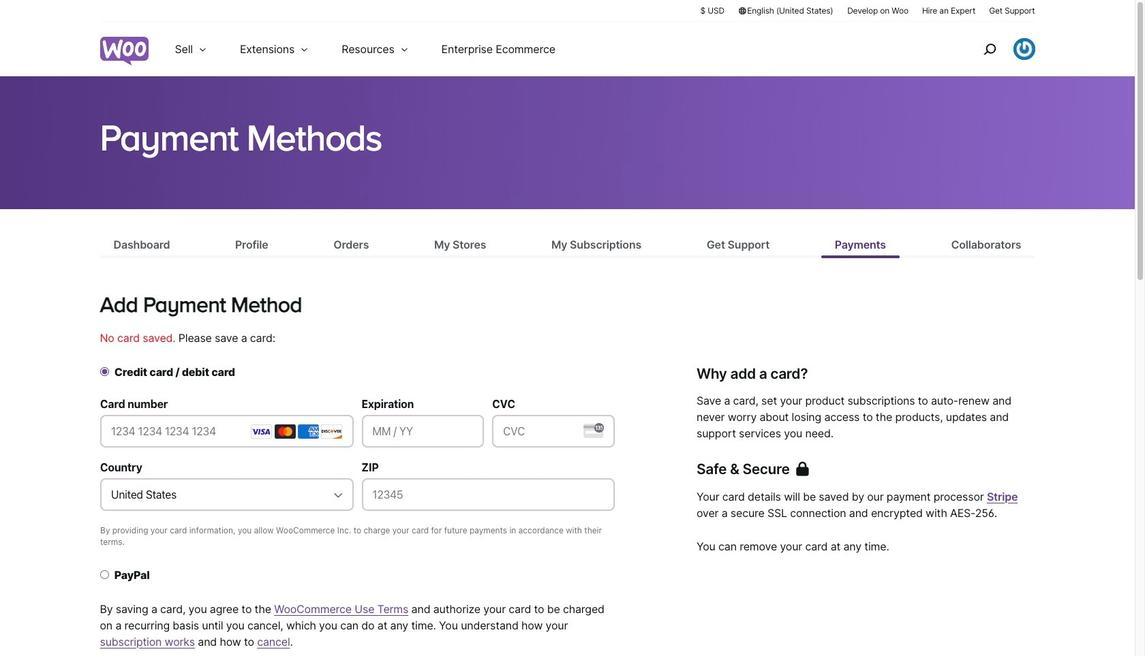 Task type: locate. For each thing, give the bounding box(es) containing it.
None radio
[[100, 368, 109, 376], [100, 571, 109, 580], [100, 368, 109, 376], [100, 571, 109, 580]]

service navigation menu element
[[954, 27, 1036, 71]]



Task type: describe. For each thing, give the bounding box(es) containing it.
lock image
[[797, 463, 809, 477]]

open account menu image
[[1014, 38, 1036, 60]]

search image
[[979, 38, 1001, 60]]



